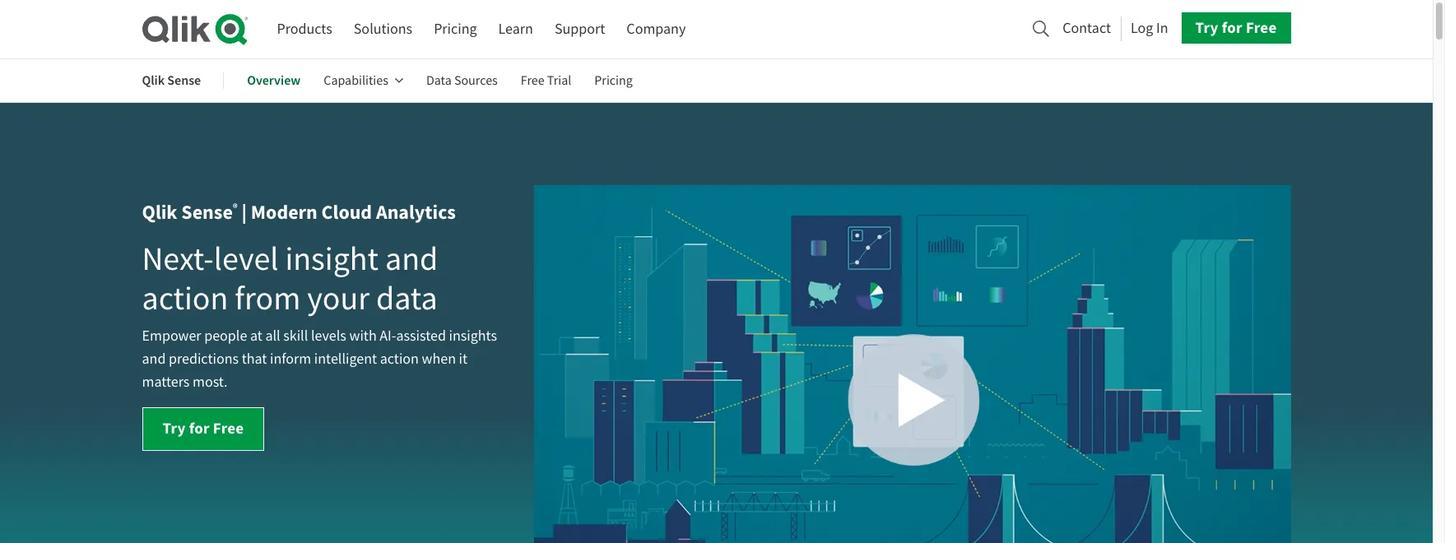 Task type: describe. For each thing, give the bounding box(es) containing it.
overview
[[247, 72, 301, 89]]

overview link
[[247, 61, 301, 100]]

matters
[[142, 373, 190, 392]]

free inside menu bar
[[521, 72, 545, 89]]

support
[[555, 20, 605, 39]]

products
[[277, 20, 332, 39]]

intelligent
[[314, 350, 377, 369]]

for for leftmost try for free link
[[189, 418, 210, 439]]

contact link
[[1063, 15, 1111, 42]]

most.
[[193, 373, 228, 392]]

data
[[426, 72, 452, 89]]

insights
[[449, 327, 497, 346]]

empower
[[142, 327, 201, 346]]

1 vertical spatial and
[[142, 350, 166, 369]]

data sources
[[426, 72, 498, 89]]

that
[[242, 350, 267, 369]]

log in
[[1131, 19, 1168, 38]]

0 horizontal spatial try for free link
[[142, 407, 265, 451]]

log in link
[[1131, 15, 1168, 42]]

insight
[[285, 238, 379, 280]]

capabilities
[[324, 72, 388, 89]]

qlik sense ® | modern cloud analytics
[[142, 199, 456, 226]]

predictions
[[169, 350, 239, 369]]

data sources link
[[426, 61, 498, 100]]

try inside the qlik main element
[[1196, 18, 1219, 38]]

|
[[242, 199, 247, 226]]

go to the home page. image
[[142, 13, 247, 45]]

free for top try for free link
[[1246, 18, 1277, 38]]

sources
[[454, 72, 498, 89]]

watch video: qlik sense image
[[534, 185, 1291, 543]]

data
[[376, 277, 438, 319]]

solutions link
[[354, 14, 412, 44]]

qlik for qlik sense
[[142, 72, 165, 89]]

try for free for leftmost try for free link
[[163, 418, 244, 439]]

support link
[[555, 14, 605, 44]]

level
[[214, 238, 279, 280]]

for for top try for free link
[[1222, 18, 1243, 38]]

assisted
[[396, 327, 446, 346]]

skill
[[283, 327, 308, 346]]



Task type: vqa. For each thing, say whether or not it's contained in the screenshot.
Data
yes



Task type: locate. For each thing, give the bounding box(es) containing it.
try for free
[[1196, 18, 1277, 38], [163, 418, 244, 439]]

0 vertical spatial try
[[1196, 18, 1219, 38]]

1 horizontal spatial action
[[380, 350, 419, 369]]

0 vertical spatial for
[[1222, 18, 1243, 38]]

1 horizontal spatial try
[[1196, 18, 1219, 38]]

for down most. at the left of the page
[[189, 418, 210, 439]]

1 horizontal spatial for
[[1222, 18, 1243, 38]]

inform
[[270, 350, 311, 369]]

your
[[307, 277, 370, 319]]

qlik sense link
[[142, 61, 201, 100]]

when
[[422, 350, 456, 369]]

1 horizontal spatial pricing
[[594, 72, 633, 89]]

1 qlik from the top
[[142, 72, 165, 89]]

free trial
[[521, 72, 571, 89]]

try down the matters
[[163, 418, 186, 439]]

1 horizontal spatial free
[[521, 72, 545, 89]]

from
[[235, 277, 301, 319]]

menu bar
[[277, 14, 686, 44], [142, 61, 656, 100]]

with
[[349, 327, 377, 346]]

try for free inside the qlik main element
[[1196, 18, 1277, 38]]

company
[[627, 20, 686, 39]]

and up the matters
[[142, 350, 166, 369]]

solutions
[[354, 20, 412, 39]]

0 horizontal spatial try for free
[[163, 418, 244, 439]]

pricing link up data sources link
[[434, 14, 477, 44]]

ai-
[[380, 327, 396, 346]]

2 qlik from the top
[[142, 199, 177, 226]]

1 vertical spatial try
[[163, 418, 186, 439]]

pricing for top pricing link
[[434, 20, 477, 39]]

analytics
[[376, 199, 456, 226]]

0 horizontal spatial action
[[142, 277, 228, 319]]

try for free link down most. at the left of the page
[[142, 407, 265, 451]]

1 vertical spatial for
[[189, 418, 210, 439]]

qlik for qlik sense ® | modern cloud analytics
[[142, 199, 177, 226]]

2 vertical spatial free
[[213, 418, 244, 439]]

and down the 'analytics'
[[385, 238, 438, 280]]

log
[[1131, 19, 1153, 38]]

action up empower
[[142, 277, 228, 319]]

1 vertical spatial free
[[521, 72, 545, 89]]

1 horizontal spatial pricing link
[[594, 61, 633, 100]]

at
[[250, 327, 262, 346]]

sense inside menu bar
[[167, 72, 201, 89]]

next-
[[142, 238, 214, 280]]

1 vertical spatial pricing link
[[594, 61, 633, 100]]

qlik up next-
[[142, 199, 177, 226]]

1 horizontal spatial and
[[385, 238, 438, 280]]

1 vertical spatial menu bar
[[142, 61, 656, 100]]

1 vertical spatial try for free link
[[142, 407, 265, 451]]

menu bar containing products
[[277, 14, 686, 44]]

try right in
[[1196, 18, 1219, 38]]

0 vertical spatial pricing
[[434, 20, 477, 39]]

1 vertical spatial qlik
[[142, 199, 177, 226]]

action
[[142, 277, 228, 319], [380, 350, 419, 369]]

free inside the qlik main element
[[1246, 18, 1277, 38]]

0 horizontal spatial and
[[142, 350, 166, 369]]

0 horizontal spatial for
[[189, 418, 210, 439]]

menu bar containing qlik sense
[[142, 61, 656, 100]]

and
[[385, 238, 438, 280], [142, 350, 166, 369]]

action down ai-
[[380, 350, 419, 369]]

sense left |
[[181, 199, 233, 226]]

for right in
[[1222, 18, 1243, 38]]

pricing
[[434, 20, 477, 39], [594, 72, 633, 89]]

0 vertical spatial try for free link
[[1182, 13, 1291, 44]]

trial
[[547, 72, 571, 89]]

pricing link right trial
[[594, 61, 633, 100]]

0 vertical spatial qlik
[[142, 72, 165, 89]]

1 horizontal spatial try for free
[[1196, 18, 1277, 38]]

1 horizontal spatial try for free link
[[1182, 13, 1291, 44]]

1 vertical spatial try for free
[[163, 418, 244, 439]]

pricing for bottom pricing link
[[594, 72, 633, 89]]

next-level insight and action from your data empower people at all skill levels with ai-assisted insights and predictions that inform intelligent action when it matters most.
[[142, 238, 497, 392]]

for inside the qlik main element
[[1222, 18, 1243, 38]]

0 horizontal spatial try
[[163, 418, 186, 439]]

pricing link
[[434, 14, 477, 44], [594, 61, 633, 100]]

for
[[1222, 18, 1243, 38], [189, 418, 210, 439]]

modern
[[251, 199, 318, 226]]

0 vertical spatial sense
[[167, 72, 201, 89]]

try for free down most. at the left of the page
[[163, 418, 244, 439]]

qlik
[[142, 72, 165, 89], [142, 199, 177, 226]]

it
[[459, 350, 468, 369]]

pricing inside the qlik main element
[[434, 20, 477, 39]]

sense
[[167, 72, 201, 89], [181, 199, 233, 226]]

try
[[1196, 18, 1219, 38], [163, 418, 186, 439]]

capabilities link
[[324, 61, 403, 100]]

in
[[1156, 19, 1168, 38]]

0 horizontal spatial pricing link
[[434, 14, 477, 44]]

0 vertical spatial pricing link
[[434, 14, 477, 44]]

free trial link
[[521, 61, 571, 100]]

0 vertical spatial try for free
[[1196, 18, 1277, 38]]

pricing up data sources link
[[434, 20, 477, 39]]

qlik sense
[[142, 72, 201, 89]]

qlik main element
[[277, 13, 1291, 44]]

0 horizontal spatial free
[[213, 418, 244, 439]]

sense for qlik sense
[[167, 72, 201, 89]]

1 vertical spatial pricing
[[594, 72, 633, 89]]

contact
[[1063, 19, 1111, 38]]

try for free link right in
[[1182, 13, 1291, 44]]

0 vertical spatial free
[[1246, 18, 1277, 38]]

sense down go to the home page. image
[[167, 72, 201, 89]]

try for free link
[[1182, 13, 1291, 44], [142, 407, 265, 451]]

all
[[265, 327, 280, 346]]

cloud
[[321, 199, 372, 226]]

free for leftmost try for free link
[[213, 418, 244, 439]]

people
[[204, 327, 247, 346]]

0 vertical spatial and
[[385, 238, 438, 280]]

levels
[[311, 327, 346, 346]]

0 horizontal spatial pricing
[[434, 20, 477, 39]]

try for free for top try for free link
[[1196, 18, 1277, 38]]

learn link
[[498, 14, 533, 44]]

qlik down go to the home page. image
[[142, 72, 165, 89]]

0 vertical spatial menu bar
[[277, 14, 686, 44]]

company link
[[627, 14, 686, 44]]

1 vertical spatial action
[[380, 350, 419, 369]]

2 horizontal spatial free
[[1246, 18, 1277, 38]]

menu bar inside the qlik main element
[[277, 14, 686, 44]]

pricing right trial
[[594, 72, 633, 89]]

products link
[[277, 14, 332, 44]]

qlik inside menu bar
[[142, 72, 165, 89]]

learn
[[498, 20, 533, 39]]

®
[[233, 201, 238, 215]]

1 vertical spatial sense
[[181, 199, 233, 226]]

menu bar down solutions link
[[142, 61, 656, 100]]

sense for qlik sense ® | modern cloud analytics
[[181, 199, 233, 226]]

try for free right in
[[1196, 18, 1277, 38]]

free
[[1246, 18, 1277, 38], [521, 72, 545, 89], [213, 418, 244, 439]]

0 vertical spatial action
[[142, 277, 228, 319]]

menu bar up sources
[[277, 14, 686, 44]]



